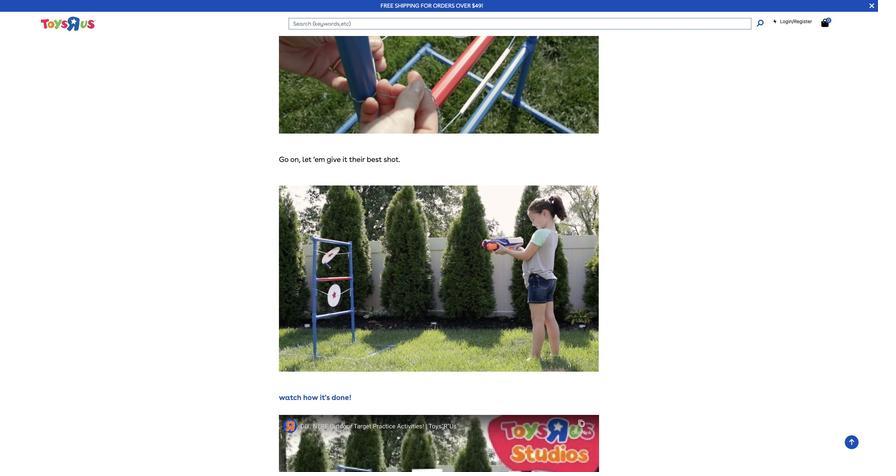 Task type: locate. For each thing, give the bounding box(es) containing it.
give
[[327, 155, 341, 164]]

feed twine through straw image
[[279, 0, 599, 134]]

go on, let 'em give it their best shot.
[[279, 155, 401, 164]]

None search field
[[289, 18, 764, 29]]

toys r us image
[[40, 16, 96, 32]]

watch how it's done!
[[279, 394, 352, 402]]

shipping
[[395, 2, 420, 9]]

login/register button
[[773, 18, 813, 25]]

'em
[[314, 155, 325, 164]]

it
[[343, 155, 348, 164]]

on,
[[291, 155, 301, 164]]

best
[[367, 155, 382, 164]]

free shipping for orders over $49! link
[[381, 2, 484, 9]]

their
[[349, 155, 365, 164]]

0
[[828, 18, 831, 23]]

shot.
[[384, 155, 401, 164]]



Task type: vqa. For each thing, say whether or not it's contained in the screenshot.
"tab list"
no



Task type: describe. For each thing, give the bounding box(es) containing it.
0 link
[[822, 18, 836, 27]]

login/register
[[781, 18, 813, 24]]

free shipping for orders over $49!
[[381, 2, 484, 9]]

girl shooting target with nerf gun image
[[279, 186, 599, 372]]

done!
[[332, 394, 352, 402]]

watch
[[279, 394, 302, 402]]

over
[[456, 2, 471, 9]]

Enter Keyword or Item No. search field
[[289, 18, 752, 29]]

orders
[[433, 2, 455, 9]]

it's
[[320, 394, 330, 402]]

free
[[381, 2, 394, 9]]

shopping bag image
[[822, 19, 829, 27]]

go
[[279, 155, 289, 164]]

for
[[421, 2, 432, 9]]

how
[[303, 394, 318, 402]]

let
[[303, 155, 312, 164]]

close button image
[[870, 2, 875, 10]]

$49!
[[472, 2, 484, 9]]



